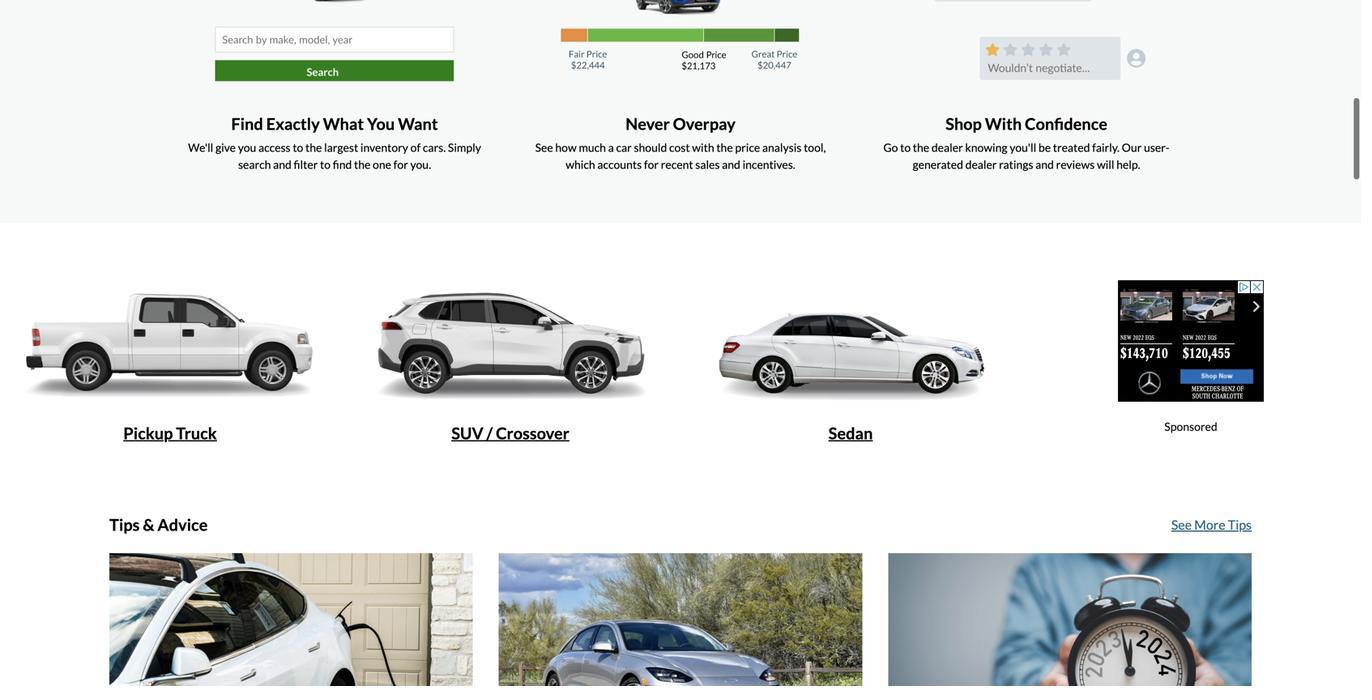 Task type: vqa. For each thing, say whether or not it's contained in the screenshot.
Crossover
yes



Task type: describe. For each thing, give the bounding box(es) containing it.
who makes electric cars? image
[[499, 554, 863, 686]]

sedan
[[829, 424, 873, 443]]

never overpay image
[[561, 0, 800, 87]]

our
[[1122, 140, 1142, 154]]

you.
[[410, 158, 431, 171]]

1 horizontal spatial see
[[1172, 517, 1192, 533]]

sponsored
[[1165, 420, 1218, 434]]

find
[[333, 158, 352, 171]]

advertisement region
[[1104, 272, 1278, 410]]

recent
[[661, 158, 693, 171]]

overpay
[[673, 114, 736, 134]]

want
[[398, 114, 438, 134]]

reviews
[[1056, 158, 1095, 171]]

tool,
[[804, 140, 826, 154]]

pickup truck image
[[17, 252, 323, 424]]

pickup
[[123, 424, 173, 443]]

0 horizontal spatial tips
[[109, 515, 140, 535]]

user-
[[1144, 140, 1170, 154]]

be
[[1039, 140, 1051, 154]]

truck
[[176, 424, 217, 443]]

generated
[[913, 158, 964, 171]]

never overpay see how much a car should cost with the price analysis tool, which accounts for recent sales and incentives.
[[535, 114, 826, 171]]

accounts
[[598, 158, 642, 171]]

filter
[[294, 158, 318, 171]]

to inside shop with confidence go to the dealer knowing you'll be treated fairly. our user- generated dealer ratings and reviews will help.
[[900, 140, 911, 154]]

the up filter
[[306, 140, 322, 154]]

cars.
[[423, 140, 446, 154]]

shop
[[946, 114, 982, 134]]

more
[[1195, 517, 1226, 533]]

suv / crossover
[[452, 424, 570, 443]]

suv / crossover link
[[344, 252, 677, 450]]

which
[[566, 158, 595, 171]]

fairly.
[[1093, 140, 1120, 154]]

much
[[579, 140, 606, 154]]

with
[[985, 114, 1022, 134]]

you
[[367, 114, 395, 134]]

search
[[238, 158, 271, 171]]

exactly
[[266, 114, 320, 134]]

and for go
[[1036, 158, 1054, 171]]

what
[[323, 114, 364, 134]]

will
[[1097, 158, 1115, 171]]

simply
[[448, 140, 481, 154]]

car
[[616, 140, 632, 154]]

you'll
[[1010, 140, 1037, 154]]

knowing
[[966, 140, 1008, 154]]

a
[[608, 140, 614, 154]]

the inside never overpay see how much a car should cost with the price analysis tool, which accounts for recent sales and incentives.
[[717, 140, 733, 154]]

give
[[216, 140, 236, 154]]

crossover
[[496, 424, 570, 443]]

and for you
[[273, 158, 292, 171]]



Task type: locate. For each thing, give the bounding box(es) containing it.
see more tips link
[[1172, 515, 1252, 541]]

for down the should
[[644, 158, 659, 171]]

dealer down knowing
[[966, 158, 997, 171]]

to up filter
[[293, 140, 303, 154]]

of
[[411, 140, 421, 154]]

pickup truck
[[123, 424, 217, 443]]

treated
[[1053, 140, 1090, 154]]

1 and from the left
[[273, 158, 292, 171]]

we'll
[[188, 140, 213, 154]]

0 horizontal spatial see
[[535, 140, 553, 154]]

suv
[[452, 424, 484, 443]]

how
[[555, 140, 577, 154]]

1 horizontal spatial to
[[320, 158, 331, 171]]

and inside never overpay see how much a car should cost with the price analysis tool, which accounts for recent sales and incentives.
[[722, 158, 741, 171]]

help.
[[1117, 158, 1141, 171]]

1 horizontal spatial for
[[644, 158, 659, 171]]

confidence
[[1025, 114, 1108, 134]]

and
[[273, 158, 292, 171], [722, 158, 741, 171], [1036, 158, 1054, 171]]

what to know about ev tax credits image
[[109, 554, 473, 686]]

0 vertical spatial dealer
[[932, 140, 963, 154]]

with
[[692, 140, 714, 154]]

and inside shop with confidence go to the dealer knowing you'll be treated fairly. our user- generated dealer ratings and reviews will help.
[[1036, 158, 1054, 171]]

access
[[258, 140, 291, 154]]

dealer
[[932, 140, 963, 154], [966, 158, 997, 171]]

for right one at top left
[[394, 158, 408, 171]]

for inside find exactly what you want we'll give you access to the largest inventory of cars. simply search and filter to find the one for you.
[[394, 158, 408, 171]]

for inside never overpay see how much a car should cost with the price analysis tool, which accounts for recent sales and incentives.
[[644, 158, 659, 171]]

find exactly what you want we'll give you access to the largest inventory of cars. simply search and filter to find the one for you.
[[188, 114, 481, 171]]

1 for from the left
[[394, 158, 408, 171]]

1 horizontal spatial and
[[722, 158, 741, 171]]

what's the best time of year to buy a used car? image
[[888, 554, 1252, 686]]

to left 'find'
[[320, 158, 331, 171]]

ratings
[[999, 158, 1034, 171]]

for
[[394, 158, 408, 171], [644, 158, 659, 171]]

0 horizontal spatial to
[[293, 140, 303, 154]]

the left one at top left
[[354, 158, 371, 171]]

suv / crossover image
[[357, 252, 664, 424]]

2 and from the left
[[722, 158, 741, 171]]

the inside shop with confidence go to the dealer knowing you'll be treated fairly. our user- generated dealer ratings and reviews will help.
[[913, 140, 930, 154]]

tips left &
[[109, 515, 140, 535]]

pickup truck link
[[4, 252, 336, 450]]

0 horizontal spatial and
[[273, 158, 292, 171]]

find
[[231, 114, 263, 134]]

largest
[[324, 140, 358, 154]]

0 vertical spatial see
[[535, 140, 553, 154]]

the
[[306, 140, 322, 154], [717, 140, 733, 154], [913, 140, 930, 154], [354, 158, 371, 171]]

and down be
[[1036, 158, 1054, 171]]

you
[[238, 140, 256, 154]]

2 horizontal spatial to
[[900, 140, 911, 154]]

and down access
[[273, 158, 292, 171]]

0 horizontal spatial dealer
[[932, 140, 963, 154]]

2 horizontal spatial and
[[1036, 158, 1054, 171]]

see more tips
[[1172, 517, 1252, 533]]

see left more
[[1172, 517, 1192, 533]]

0 horizontal spatial for
[[394, 158, 408, 171]]

never
[[626, 114, 670, 134]]

incentives.
[[743, 158, 796, 171]]

find exactly what you want image
[[215, 0, 454, 87]]

inventory
[[361, 140, 408, 154]]

see inside never overpay see how much a car should cost with the price analysis tool, which accounts for recent sales and incentives.
[[535, 140, 553, 154]]

to
[[293, 140, 303, 154], [900, 140, 911, 154], [320, 158, 331, 171]]

tips right more
[[1228, 517, 1252, 533]]

should
[[634, 140, 667, 154]]

advice
[[158, 515, 208, 535]]

&
[[143, 515, 154, 535]]

sedan image
[[698, 252, 1004, 424]]

cost
[[669, 140, 690, 154]]

3 and from the left
[[1036, 158, 1054, 171]]

/
[[487, 424, 493, 443]]

go
[[884, 140, 898, 154]]

and inside find exactly what you want we'll give you access to the largest inventory of cars. simply search and filter to find the one for you.
[[273, 158, 292, 171]]

1 vertical spatial see
[[1172, 517, 1192, 533]]

analysis
[[763, 140, 802, 154]]

dealer up generated
[[932, 140, 963, 154]]

1 vertical spatial dealer
[[966, 158, 997, 171]]

to right go
[[900, 140, 911, 154]]

1 horizontal spatial tips
[[1228, 517, 1252, 533]]

shop with confidence image
[[907, 0, 1146, 87]]

the right with on the right
[[717, 140, 733, 154]]

shop with confidence go to the dealer knowing you'll be treated fairly. our user- generated dealer ratings and reviews will help.
[[884, 114, 1170, 171]]

sedan link
[[685, 252, 1017, 450]]

price
[[735, 140, 760, 154]]

tips
[[109, 515, 140, 535], [1228, 517, 1252, 533]]

2 for from the left
[[644, 158, 659, 171]]

and right sales
[[722, 158, 741, 171]]

see
[[535, 140, 553, 154], [1172, 517, 1192, 533]]

tips & advice
[[109, 515, 208, 535]]

sales
[[696, 158, 720, 171]]

one
[[373, 158, 391, 171]]

1 horizontal spatial dealer
[[966, 158, 997, 171]]

the up generated
[[913, 140, 930, 154]]

see left how
[[535, 140, 553, 154]]



